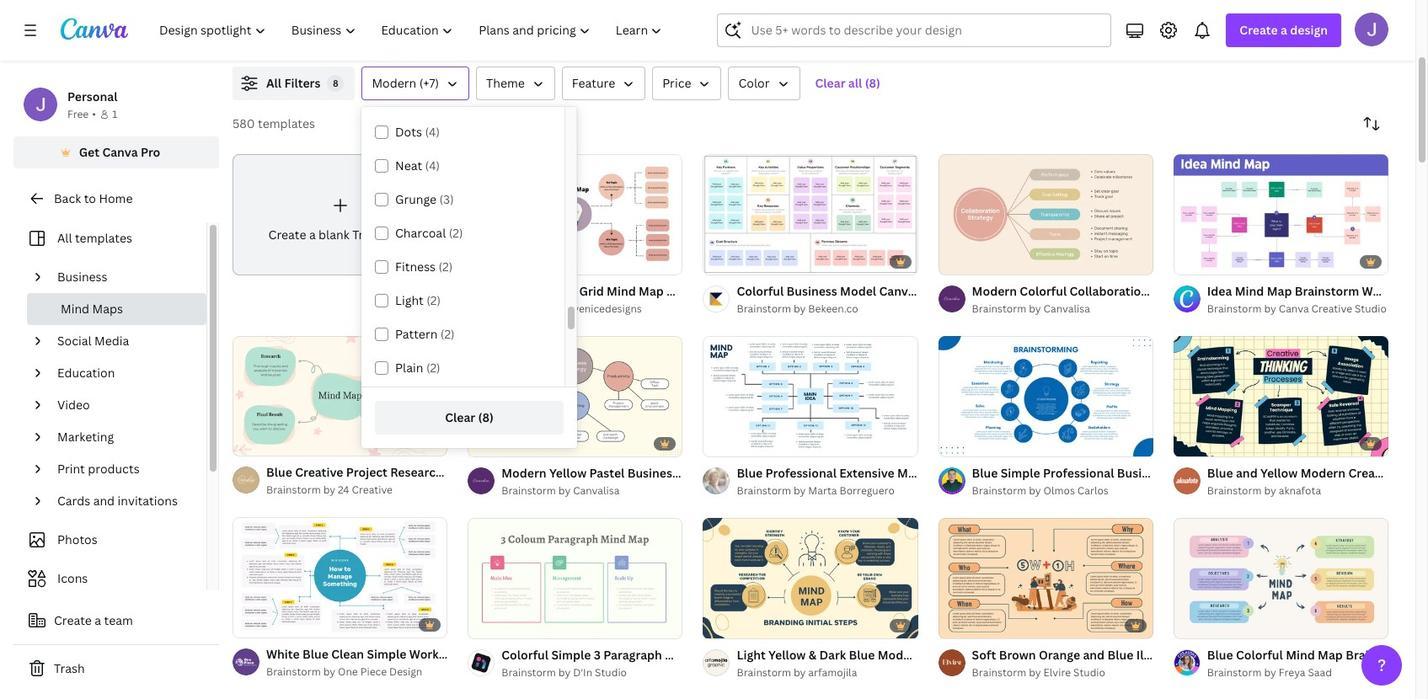 Task type: locate. For each thing, give the bounding box(es) containing it.
social media
[[57, 333, 129, 349]]

simple inside blue simple professional business brainstorm brainstorm by olmos carlos
[[1001, 465, 1040, 481]]

•
[[92, 107, 96, 121]]

create left design
[[1240, 22, 1278, 38]]

(4) right dots
[[425, 124, 440, 140]]

1 vertical spatial create
[[268, 226, 306, 242]]

1 vertical spatial (8)
[[478, 409, 494, 425]]

diagram inside modern colorful collaboration strategy diagram brainstorm brainstorm by canvalisa
[[1203, 283, 1251, 299]]

create a blank tree chart
[[268, 226, 412, 242]]

business up mind maps
[[57, 269, 107, 285]]

0 vertical spatial strategy
[[1151, 283, 1200, 299]]

brainstorm by aknafota link
[[1207, 483, 1388, 499]]

top level navigation element
[[148, 13, 677, 47]]

by inside modern colorful collaboration strategy diagram brainstorm brainstorm by canvalisa
[[1029, 302, 1041, 316]]

by
[[558, 302, 571, 316], [794, 302, 806, 316], [1029, 302, 1041, 316], [1264, 302, 1276, 316], [323, 483, 335, 497], [558, 483, 571, 498], [794, 483, 806, 498], [1029, 483, 1041, 498], [1264, 483, 1276, 498], [323, 665, 335, 679], [558, 665, 571, 680], [794, 665, 806, 680], [1029, 665, 1041, 680], [1264, 665, 1276, 680]]

design
[[1290, 22, 1328, 38]]

map down clear (8) button
[[478, 465, 503, 481]]

media
[[94, 333, 129, 349]]

soft brown orange and blue illustrated 5w1h mind map link
[[972, 646, 1292, 664]]

mind right paragraph
[[665, 647, 694, 663]]

simple for blue
[[1001, 465, 1040, 481]]

blue colorful mind map brainstorm image
[[1173, 518, 1388, 639]]

1 vertical spatial and
[[93, 493, 115, 509]]

grunge
[[395, 191, 437, 207]]

1 vertical spatial clear
[[445, 409, 475, 425]]

1 vertical spatial brainstorm by canvalisa link
[[501, 483, 683, 499]]

(8)
[[865, 75, 880, 91], [478, 409, 494, 425]]

templates inside the 'all templates' link
[[75, 230, 132, 246]]

templates down all filters
[[258, 115, 315, 131]]

design
[[389, 665, 422, 679]]

studio inside brainstorm by canva creative studio link
[[1355, 302, 1387, 316]]

blue simple professional business brainstorm image
[[938, 336, 1153, 457]]

map up venicedesigns
[[639, 283, 664, 299]]

2 (4) from the top
[[425, 158, 440, 174]]

1 professional from the left
[[765, 465, 837, 481]]

theme button
[[476, 67, 555, 100]]

pro
[[141, 144, 160, 160]]

clear for clear all (8)
[[815, 75, 845, 91]]

color
[[738, 75, 770, 91]]

by inside blue simple professional business brainstorm brainstorm by olmos carlos
[[1029, 483, 1041, 498]]

filters
[[284, 75, 321, 91]]

brainstorm by canvalisa link down pastel on the bottom left
[[501, 483, 683, 499]]

modern for modern colorful collaboration strategy diagram brainstorm brainstorm by canvalisa
[[972, 283, 1017, 299]]

0 horizontal spatial diagram
[[732, 465, 780, 481]]

clear up blue creative project research mind map brainstorm 'link'
[[445, 409, 475, 425]]

2 horizontal spatial create
[[1240, 22, 1278, 38]]

1 vertical spatial (4)
[[425, 158, 440, 174]]

invitations
[[118, 493, 178, 509]]

0 vertical spatial diagram
[[1203, 283, 1251, 299]]

and right cards
[[93, 493, 115, 509]]

olmos
[[1043, 483, 1075, 498]]

create a blank tree chart link
[[233, 154, 448, 275]]

(4) for dots (4)
[[425, 124, 440, 140]]

mind up venicedesigns
[[607, 283, 636, 299]]

0 horizontal spatial clear
[[445, 409, 475, 425]]

colorful up freya
[[1236, 647, 1283, 663]]

1 (4) from the top
[[425, 124, 440, 140]]

1 horizontal spatial simple
[[551, 647, 591, 663]]

by inside peach yellow grid mind map brainstorm brainstorm by venicedesigns
[[558, 302, 571, 316]]

blue up brainstorm by olmos carlos "link"
[[972, 465, 998, 481]]

0 vertical spatial canvalisa
[[1043, 302, 1090, 316]]

1 vertical spatial strategy
[[681, 465, 729, 481]]

1 horizontal spatial strategy
[[1151, 283, 1200, 299]]

strategic
[[923, 283, 975, 299]]

business up brainstorm by bekeen.co link
[[787, 283, 837, 299]]

blue inside blue simple professional business brainstorm brainstorm by olmos carlos
[[972, 465, 998, 481]]

2 vertical spatial create
[[54, 612, 92, 628]]

a inside dropdown button
[[1281, 22, 1287, 38]]

blue inside blue colorful mind map brainstorm brainstorm by freya saad
[[1207, 647, 1233, 663]]

map inside white blue clean simple workflow mind map brainstorm brainstorm by one piece design
[[498, 646, 523, 662]]

templates down back to home on the top left of page
[[75, 230, 132, 246]]

map up freya
[[1267, 647, 1292, 663]]

blank
[[319, 226, 349, 242]]

brainstorm by bekeen.co link
[[737, 301, 918, 318]]

photos
[[57, 532, 98, 548]]

0 vertical spatial a
[[1281, 22, 1287, 38]]

all left filters
[[266, 75, 281, 91]]

strategy
[[1151, 283, 1200, 299], [681, 465, 729, 481]]

1 vertical spatial diagram
[[732, 465, 780, 481]]

create for create a blank tree chart
[[268, 226, 306, 242]]

colorful simple 3 paragraph mind map brainstorms link
[[501, 646, 795, 664]]

2 horizontal spatial simple
[[1001, 465, 1040, 481]]

(2) for fitness (2)
[[439, 259, 453, 275]]

8
[[333, 77, 339, 89]]

2 vertical spatial and
[[1083, 647, 1105, 663]]

1 horizontal spatial a
[[309, 226, 316, 242]]

modern inside button
[[372, 75, 416, 91]]

tree chart templates image
[[1029, 0, 1388, 46]]

peach yellow grid mind map brainstorm image
[[468, 154, 683, 275]]

0 vertical spatial (4)
[[425, 124, 440, 140]]

trash link
[[13, 652, 219, 686]]

modern colorful collaboration strategy diagram brainstorm image
[[938, 154, 1153, 275]]

borreguero
[[839, 483, 895, 498]]

canvalisa down pastel on the bottom left
[[573, 483, 620, 498]]

blue right the illustrated
[[1207, 647, 1233, 663]]

diagram up brainstorm by marta borreguero link
[[732, 465, 780, 481]]

1 vertical spatial all
[[57, 230, 72, 246]]

yellow left pastel on the bottom left
[[549, 465, 587, 481]]

brainstorm by canva creative studio
[[1207, 302, 1387, 316]]

blue inside "blue creative project research mind map brainstorm brainstorm by 24 creative"
[[266, 465, 292, 481]]

mind inside blue professional extensive mind map graph brainstorm by marta borreguero
[[897, 465, 926, 481]]

(8) inside clear all (8) button
[[865, 75, 880, 91]]

brown
[[999, 647, 1036, 663]]

0 horizontal spatial a
[[95, 612, 101, 628]]

(2) right light
[[426, 292, 441, 308]]

video link
[[51, 389, 196, 421]]

1 horizontal spatial and
[[1083, 647, 1105, 663]]

business right pastel on the bottom left
[[627, 465, 678, 481]]

2 horizontal spatial and
[[1236, 465, 1258, 481]]

and for blue
[[1236, 465, 1258, 481]]

professional up the marta
[[765, 465, 837, 481]]

blue inside blue professional extensive mind map graph brainstorm by marta borreguero
[[737, 465, 763, 481]]

a left "blank"
[[309, 226, 316, 242]]

0 vertical spatial brainstorm by canvalisa link
[[972, 301, 1153, 318]]

(2) right fitness
[[439, 259, 453, 275]]

mind right the extensive
[[897, 465, 926, 481]]

1 vertical spatial a
[[309, 226, 316, 242]]

by inside white blue clean simple workflow mind map brainstorm brainstorm by one piece design
[[323, 665, 335, 679]]

simple inside colorful simple 3 paragraph mind map brainstorms brainstorm by d'in studio
[[551, 647, 591, 663]]

mind right workflow
[[466, 646, 495, 662]]

blue inside blue and yellow modern creative think brainstorm by aknafota
[[1207, 465, 1233, 481]]

0 vertical spatial and
[[1236, 465, 1258, 481]]

grunge (3)
[[395, 191, 454, 207]]

by inside "blue creative project research mind map brainstorm brainstorm by 24 creative"
[[323, 483, 335, 497]]

1 horizontal spatial all
[[266, 75, 281, 91]]

by inside blue professional extensive mind map graph brainstorm by marta borreguero
[[794, 483, 806, 498]]

canvalisa down collaboration
[[1043, 302, 1090, 316]]

colorful business model canvas strategic planning brainstorm brainstorm by bekeen.co
[[737, 283, 1095, 316]]

business inside colorful business model canvas strategic planning brainstorm brainstorm by bekeen.co
[[787, 283, 837, 299]]

brainstorm
[[667, 283, 731, 299], [1031, 283, 1095, 299], [1253, 283, 1318, 299], [501, 302, 556, 316], [737, 302, 791, 316], [972, 302, 1026, 316], [1207, 302, 1262, 316], [506, 465, 570, 481], [783, 465, 847, 481], [1171, 465, 1235, 481], [266, 483, 321, 497], [501, 483, 556, 498], [737, 483, 791, 498], [972, 483, 1026, 498], [1207, 483, 1262, 498], [526, 646, 590, 662], [1346, 647, 1410, 663], [266, 665, 321, 679], [501, 665, 556, 680], [737, 665, 791, 680], [972, 665, 1026, 680], [1207, 665, 1262, 680]]

clear left all
[[815, 75, 845, 91]]

yellow up brainstorm by aknafota link on the bottom
[[1260, 465, 1298, 481]]

0 horizontal spatial studio
[[595, 665, 627, 680]]

simple up d'in
[[551, 647, 591, 663]]

blue up brainstorm by aknafota link on the bottom
[[1207, 465, 1233, 481]]

0 horizontal spatial create
[[54, 612, 92, 628]]

cards and invitations
[[57, 493, 178, 509]]

marta
[[808, 483, 837, 498]]

1 horizontal spatial professional
[[1043, 465, 1114, 481]]

colorful left collaboration
[[1020, 283, 1067, 299]]

0 horizontal spatial canvalisa
[[573, 483, 620, 498]]

colorful up brainstorm by d'in studio link
[[501, 647, 549, 663]]

0 horizontal spatial all
[[57, 230, 72, 246]]

0 horizontal spatial (8)
[[478, 409, 494, 425]]

jacob simon image
[[1355, 13, 1388, 46]]

map left brainstorms
[[697, 647, 722, 663]]

1 vertical spatial canva
[[1279, 302, 1309, 316]]

map up saad
[[1318, 647, 1343, 663]]

brainstorm by canvalisa link for colorful
[[972, 301, 1153, 318]]

mind right research
[[446, 465, 475, 481]]

1 vertical spatial templates
[[75, 230, 132, 246]]

0 horizontal spatial professional
[[765, 465, 837, 481]]

a left team
[[95, 612, 101, 628]]

modern for modern (+7)
[[372, 75, 416, 91]]

brainstorm inside 'soft brown orange and blue illustrated 5w1h mind map brainstorm by elvire studio'
[[972, 665, 1026, 680]]

(2) right pattern
[[440, 326, 455, 342]]

and right orange
[[1083, 647, 1105, 663]]

mind maps
[[61, 301, 123, 317]]

0 horizontal spatial templates
[[75, 230, 132, 246]]

mind
[[607, 283, 636, 299], [61, 301, 89, 317], [446, 465, 475, 481], [897, 465, 926, 481], [466, 646, 495, 662], [665, 647, 694, 663], [1235, 647, 1264, 663], [1286, 647, 1315, 663]]

all inside the 'all templates' link
[[57, 230, 72, 246]]

0 vertical spatial (8)
[[865, 75, 880, 91]]

yellow inside peach yellow grid mind map brainstorm brainstorm by venicedesigns
[[539, 283, 576, 299]]

0 vertical spatial templates
[[258, 115, 315, 131]]

clean
[[331, 646, 364, 662]]

simple up piece
[[367, 646, 406, 662]]

0 horizontal spatial canva
[[102, 144, 138, 160]]

1 horizontal spatial templates
[[258, 115, 315, 131]]

a for blank
[[309, 226, 316, 242]]

price button
[[652, 67, 722, 100]]

professional up carlos
[[1043, 465, 1114, 481]]

products
[[88, 461, 140, 477]]

canvalisa inside modern yellow pastel business strategy diagram brainstorm brainstorm by canvalisa
[[573, 483, 620, 498]]

by inside blue colorful mind map brainstorm brainstorm by freya saad
[[1264, 665, 1276, 680]]

modern inside modern colorful collaboration strategy diagram brainstorm brainstorm by canvalisa
[[972, 283, 1017, 299]]

education link
[[51, 357, 196, 389]]

create
[[1240, 22, 1278, 38], [268, 226, 306, 242], [54, 612, 92, 628]]

1 vertical spatial canvalisa
[[573, 483, 620, 498]]

create a design button
[[1226, 13, 1341, 47]]

mind up the brainstorm by freya saad link
[[1286, 647, 1315, 663]]

0 horizontal spatial brainstorm by canvalisa link
[[501, 483, 683, 499]]

1 horizontal spatial (8)
[[865, 75, 880, 91]]

creative inside blue and yellow modern creative think brainstorm by aknafota
[[1348, 465, 1397, 481]]

(2) right plain at the left of page
[[426, 360, 440, 376]]

yellow inside modern yellow pastel business strategy diagram brainstorm brainstorm by canvalisa
[[549, 465, 587, 481]]

0 vertical spatial clear
[[815, 75, 845, 91]]

research
[[390, 465, 443, 481]]

0 vertical spatial canva
[[102, 144, 138, 160]]

create down icons
[[54, 612, 92, 628]]

0 horizontal spatial simple
[[367, 646, 406, 662]]

mind up social
[[61, 301, 89, 317]]

professional inside blue simple professional business brainstorm brainstorm by olmos carlos
[[1043, 465, 1114, 481]]

blue colorful mind map brainstorm brainstorm by freya saad
[[1207, 647, 1410, 680]]

blue inside white blue clean simple workflow mind map brainstorm brainstorm by one piece design
[[302, 646, 328, 662]]

a left design
[[1281, 22, 1287, 38]]

neat
[[395, 158, 422, 174]]

photos link
[[24, 524, 196, 556]]

mind inside 'soft brown orange and blue illustrated 5w1h mind map brainstorm by elvire studio'
[[1235, 647, 1264, 663]]

0 horizontal spatial strategy
[[681, 465, 729, 481]]

mind right 5w1h on the right of the page
[[1235, 647, 1264, 663]]

extensive
[[839, 465, 895, 481]]

white blue clean simple workflow mind map brainstorm image
[[233, 517, 448, 638]]

all down back
[[57, 230, 72, 246]]

business inside blue simple professional business brainstorm brainstorm by olmos carlos
[[1117, 465, 1168, 481]]

(2) down (3)
[[449, 225, 463, 241]]

plain
[[395, 360, 423, 376]]

(2) for light (2)
[[426, 292, 441, 308]]

brainstorm inside colorful simple 3 paragraph mind map brainstorms brainstorm by d'in studio
[[501, 665, 556, 680]]

studio inside colorful simple 3 paragraph mind map brainstorms brainstorm by d'in studio
[[595, 665, 627, 680]]

1 horizontal spatial brainstorm by canvalisa link
[[972, 301, 1153, 318]]

brainstorm inside blue and yellow modern creative think brainstorm by aknafota
[[1207, 483, 1262, 498]]

simple right graph
[[1001, 465, 1040, 481]]

blue left the illustrated
[[1107, 647, 1133, 663]]

2 professional from the left
[[1043, 465, 1114, 481]]

bekeen.co
[[808, 302, 858, 316]]

0 vertical spatial all
[[266, 75, 281, 91]]

business up brainstorm by olmos carlos "link"
[[1117, 465, 1168, 481]]

blue for blue creative project research mind map brainstorm
[[266, 465, 292, 481]]

create left "blank"
[[268, 226, 306, 242]]

modern inside modern yellow pastel business strategy diagram brainstorm brainstorm by canvalisa
[[501, 465, 546, 481]]

and up brainstorm by aknafota link on the bottom
[[1236, 465, 1258, 481]]

to
[[84, 190, 96, 206]]

diagram
[[1203, 283, 1251, 299], [732, 465, 780, 481]]

yellow left grid
[[539, 283, 576, 299]]

light yellow & dark blue modern branding initial steps mind map image
[[703, 518, 918, 639]]

model
[[840, 283, 876, 299]]

(4) right neat
[[425, 158, 440, 174]]

canva
[[102, 144, 138, 160], [1279, 302, 1309, 316]]

mind inside colorful simple 3 paragraph mind map brainstorms brainstorm by d'in studio
[[665, 647, 694, 663]]

2 vertical spatial a
[[95, 612, 101, 628]]

map left graph
[[929, 465, 954, 481]]

map
[[639, 283, 664, 299], [478, 465, 503, 481], [929, 465, 954, 481], [498, 646, 523, 662], [697, 647, 722, 663], [1267, 647, 1292, 663], [1318, 647, 1343, 663]]

blue creative project research mind map brainstorm link
[[266, 464, 570, 482]]

map inside peach yellow grid mind map brainstorm brainstorm by venicedesigns
[[639, 283, 664, 299]]

marketing
[[57, 429, 114, 445]]

(2) for plain (2)
[[426, 360, 440, 376]]

modern
[[372, 75, 416, 91], [972, 283, 1017, 299], [501, 465, 546, 481], [1300, 465, 1345, 481]]

create inside button
[[54, 612, 92, 628]]

back
[[54, 190, 81, 206]]

1 horizontal spatial canvalisa
[[1043, 302, 1090, 316]]

studio
[[1355, 302, 1387, 316], [595, 665, 627, 680], [1073, 665, 1105, 680]]

theme
[[486, 75, 525, 91]]

0 horizontal spatial and
[[93, 493, 115, 509]]

colorful up brainstorm by bekeen.co link
[[737, 283, 784, 299]]

blue up brainstorm by 24 creative link
[[266, 465, 292, 481]]

think
[[1399, 465, 1428, 481]]

business
[[57, 269, 107, 285], [787, 283, 837, 299], [627, 465, 678, 481], [1117, 465, 1168, 481]]

None search field
[[717, 13, 1112, 47]]

d'in
[[573, 665, 592, 680]]

1 horizontal spatial diagram
[[1203, 283, 1251, 299]]

blue for blue professional extensive mind map graph
[[737, 465, 763, 481]]

blue professional extensive mind map graph brainstorm by marta borreguero
[[737, 465, 992, 498]]

1 horizontal spatial create
[[268, 226, 306, 242]]

0 vertical spatial create
[[1240, 22, 1278, 38]]

1 horizontal spatial studio
[[1073, 665, 1105, 680]]

blue left clean
[[302, 646, 328, 662]]

colorful inside modern colorful collaboration strategy diagram brainstorm brainstorm by canvalisa
[[1020, 283, 1067, 299]]

price
[[662, 75, 691, 91]]

map inside "blue creative project research mind map brainstorm brainstorm by 24 creative"
[[478, 465, 503, 481]]

diagram up brainstorm by canva creative studio
[[1203, 283, 1251, 299]]

blue creative project research mind map brainstorm image
[[233, 335, 448, 456]]

create inside dropdown button
[[1240, 22, 1278, 38]]

canvalisa inside modern colorful collaboration strategy diagram brainstorm brainstorm by canvalisa
[[1043, 302, 1090, 316]]

and inside blue and yellow modern creative think brainstorm by aknafota
[[1236, 465, 1258, 481]]

1 horizontal spatial clear
[[815, 75, 845, 91]]

blue and yellow modern creative thinking mind map image
[[1173, 336, 1388, 457]]

a inside button
[[95, 612, 101, 628]]

professional
[[765, 465, 837, 481], [1043, 465, 1114, 481]]

simple for colorful
[[551, 647, 591, 663]]

modern for modern yellow pastel business strategy diagram brainstorm brainstorm by canvalisa
[[501, 465, 546, 481]]

modern colorful collaboration strategy diagram brainstorm link
[[972, 282, 1318, 301]]

all for all templates
[[57, 230, 72, 246]]

diagram inside modern yellow pastel business strategy diagram brainstorm brainstorm by canvalisa
[[732, 465, 780, 481]]

blue up brainstorm by marta borreguero link
[[737, 465, 763, 481]]

2 horizontal spatial a
[[1281, 22, 1287, 38]]

freya
[[1279, 665, 1305, 680]]

create for create a team
[[54, 612, 92, 628]]

2 horizontal spatial studio
[[1355, 302, 1387, 316]]

(2) for charcoal (2)
[[449, 225, 463, 241]]

mind inside peach yellow grid mind map brainstorm brainstorm by venicedesigns
[[607, 283, 636, 299]]

map right workflow
[[498, 646, 523, 662]]

brainstorm by canvalisa link down collaboration
[[972, 301, 1153, 318]]

professional inside blue professional extensive mind map graph brainstorm by marta borreguero
[[765, 465, 837, 481]]



Task type: describe. For each thing, give the bounding box(es) containing it.
colorful simple 3 paragraph mind map brainstorms image
[[468, 518, 683, 639]]

blue for blue colorful mind map brainstorm
[[1207, 647, 1233, 663]]

free
[[67, 107, 89, 121]]

workflow
[[409, 646, 463, 662]]

clear all (8) button
[[807, 67, 889, 100]]

templates for 580 templates
[[258, 115, 315, 131]]

(+7)
[[419, 75, 439, 91]]

by inside colorful business model canvas strategic planning brainstorm brainstorm by bekeen.co
[[794, 302, 806, 316]]

blue for blue and yellow modern creative think
[[1207, 465, 1233, 481]]

(8) inside clear (8) button
[[478, 409, 494, 425]]

24
[[338, 483, 349, 497]]

Sort by button
[[1355, 107, 1388, 141]]

map inside colorful simple 3 paragraph mind map brainstorms brainstorm by d'in studio
[[697, 647, 722, 663]]

create a team
[[54, 612, 133, 628]]

peach yellow grid mind map brainstorm link
[[501, 282, 731, 301]]

dots (4)
[[395, 124, 440, 140]]

1 horizontal spatial canva
[[1279, 302, 1309, 316]]

home
[[99, 190, 133, 206]]

illustrated
[[1136, 647, 1196, 663]]

blue and yellow modern creative think brainstorm by aknafota
[[1207, 465, 1428, 498]]

map inside blue colorful mind map brainstorm brainstorm by freya saad
[[1318, 647, 1343, 663]]

dots
[[395, 124, 422, 140]]

pastel
[[589, 465, 625, 481]]

and for cards
[[93, 493, 115, 509]]

soft brown orange and blue illustrated 5w1h mind map brainstorm by elvire studio
[[972, 647, 1292, 680]]

blue professional extensive mind map graph link
[[737, 464, 992, 483]]

yellow for peach
[[539, 283, 576, 299]]

(4) for neat (4)
[[425, 158, 440, 174]]

back to home
[[54, 190, 133, 206]]

white blue clean simple workflow mind map brainstorm link
[[266, 646, 590, 664]]

brainstorm by arfamojila link
[[737, 664, 918, 681]]

studio inside 'soft brown orange and blue illustrated 5w1h mind map brainstorm by elvire studio'
[[1073, 665, 1105, 680]]

feature
[[572, 75, 615, 91]]

and inside 'soft brown orange and blue illustrated 5w1h mind map brainstorm by elvire studio'
[[1083, 647, 1105, 663]]

team
[[104, 612, 133, 628]]

feature button
[[562, 67, 645, 100]]

brainstorm by canvalisa link for yellow
[[501, 483, 683, 499]]

business inside modern yellow pastel business strategy diagram brainstorm brainstorm by canvalisa
[[627, 465, 678, 481]]

modern inside blue and yellow modern creative think brainstorm by aknafota
[[1300, 465, 1345, 481]]

yellow inside blue and yellow modern creative think brainstorm by aknafota
[[1260, 465, 1298, 481]]

(2) for pattern (2)
[[440, 326, 455, 342]]

colorful business model canvas strategic planning brainstorm link
[[737, 282, 1095, 301]]

by inside 'soft brown orange and blue illustrated 5w1h mind map brainstorm by elvire studio'
[[1029, 665, 1041, 680]]

blue professional extensive mind map graph image
[[703, 336, 918, 457]]

business link
[[51, 261, 196, 293]]

piece
[[360, 665, 387, 679]]

brainstorm by arfamojila
[[737, 665, 857, 680]]

colorful inside blue colorful mind map brainstorm brainstorm by freya saad
[[1236, 647, 1283, 663]]

maps
[[92, 301, 123, 317]]

modern (+7) button
[[362, 67, 469, 100]]

modern colorful collaboration strategy diagram brainstorm brainstorm by canvalisa
[[972, 283, 1318, 316]]

soft brown orange and blue illustrated 5w1h mind map image
[[938, 518, 1153, 639]]

canva inside button
[[102, 144, 138, 160]]

Search search field
[[751, 14, 1101, 46]]

clear (8)
[[445, 409, 494, 425]]

chart
[[380, 226, 412, 242]]

3
[[594, 647, 601, 663]]

mind inside blue colorful mind map brainstorm brainstorm by freya saad
[[1286, 647, 1315, 663]]

map inside blue professional extensive mind map graph brainstorm by marta borreguero
[[929, 465, 954, 481]]

strategy inside modern colorful collaboration strategy diagram brainstorm brainstorm by canvalisa
[[1151, 283, 1200, 299]]

modern yellow pastel business strategy diagram brainstorm image
[[468, 336, 683, 457]]

charcoal
[[395, 225, 446, 241]]

blue colorful mind map brainstorm link
[[1207, 646, 1410, 664]]

modern yellow pastel business strategy diagram brainstorm link
[[501, 464, 847, 483]]

colorful inside colorful simple 3 paragraph mind map brainstorms brainstorm by d'in studio
[[501, 647, 549, 663]]

yellow for modern
[[549, 465, 587, 481]]

1
[[112, 107, 117, 121]]

clear all (8)
[[815, 75, 880, 91]]

get
[[79, 144, 99, 160]]

all
[[848, 75, 862, 91]]

colorful business model canvas strategic planning brainstorm image
[[703, 154, 918, 275]]

blue for blue simple professional business brainstorm
[[972, 465, 998, 481]]

project
[[346, 465, 387, 481]]

all for all filters
[[266, 75, 281, 91]]

a for team
[[95, 612, 101, 628]]

pattern (2)
[[395, 326, 455, 342]]

simple inside white blue clean simple workflow mind map brainstorm brainstorm by one piece design
[[367, 646, 406, 662]]

5w1h
[[1199, 647, 1232, 663]]

by inside modern yellow pastel business strategy diagram brainstorm brainstorm by canvalisa
[[558, 483, 571, 498]]

white blue clean simple workflow mind map brainstorm brainstorm by one piece design
[[266, 646, 590, 679]]

icons link
[[24, 563, 196, 595]]

brainstorm by 24 creative link
[[266, 482, 448, 499]]

canvas
[[879, 283, 921, 299]]

planning
[[978, 283, 1028, 299]]

all templates link
[[24, 222, 196, 254]]

clear for clear (8)
[[445, 409, 475, 425]]

all templates
[[57, 230, 132, 246]]

brainstorm by canva creative studio link
[[1207, 301, 1388, 318]]

mind inside "blue creative project research mind map brainstorm brainstorm by 24 creative"
[[446, 465, 475, 481]]

create a design
[[1240, 22, 1328, 38]]

idea mind map brainstorm whiteboard in purple pink modern professional style image
[[1173, 154, 1388, 275]]

brainstorm by venicedesigns link
[[501, 301, 683, 318]]

print products link
[[51, 453, 196, 485]]

fitness (2)
[[395, 259, 453, 275]]

cards
[[57, 493, 90, 509]]

orange
[[1039, 647, 1080, 663]]

blue creative project research mind map brainstorm brainstorm by 24 creative
[[266, 465, 570, 497]]

pattern
[[395, 326, 438, 342]]

plain (2)
[[395, 360, 440, 376]]

blue and yellow modern creative think link
[[1207, 464, 1428, 483]]

by inside blue and yellow modern creative think brainstorm by aknafota
[[1264, 483, 1276, 498]]

580 templates
[[233, 115, 315, 131]]

collaboration
[[1070, 283, 1148, 299]]

graph
[[957, 465, 992, 481]]

mind inside white blue clean simple workflow mind map brainstorm brainstorm by one piece design
[[466, 646, 495, 662]]

charcoal (2)
[[395, 225, 463, 241]]

map inside 'soft brown orange and blue illustrated 5w1h mind map brainstorm by elvire studio'
[[1267, 647, 1292, 663]]

brainstorm by one piece design link
[[266, 664, 448, 681]]

(3)
[[439, 191, 454, 207]]

create a blank tree chart element
[[233, 154, 448, 275]]

saad
[[1308, 665, 1332, 680]]

blue inside 'soft brown orange and blue illustrated 5w1h mind map brainstorm by elvire studio'
[[1107, 647, 1133, 663]]

brainstorms
[[725, 647, 795, 663]]

elvire
[[1043, 665, 1071, 680]]

a for design
[[1281, 22, 1287, 38]]

peach
[[501, 283, 536, 299]]

blue simple professional business brainstorm link
[[972, 464, 1235, 483]]

colorful inside colorful business model canvas strategic planning brainstorm brainstorm by bekeen.co
[[737, 283, 784, 299]]

light
[[395, 292, 424, 308]]

clear (8) button
[[375, 401, 564, 435]]

8 filter options selected element
[[327, 75, 344, 92]]

templates for all templates
[[75, 230, 132, 246]]

white
[[266, 646, 300, 662]]

brainstorm inside blue professional extensive mind map graph brainstorm by marta borreguero
[[737, 483, 791, 498]]

tree
[[352, 226, 377, 242]]

create a team button
[[13, 604, 219, 638]]

create for create a design
[[1240, 22, 1278, 38]]

strategy inside modern yellow pastel business strategy diagram brainstorm brainstorm by canvalisa
[[681, 465, 729, 481]]

get canva pro button
[[13, 136, 219, 168]]

by inside colorful simple 3 paragraph mind map brainstorms brainstorm by d'in studio
[[558, 665, 571, 680]]

aknafota
[[1279, 483, 1321, 498]]



Task type: vqa. For each thing, say whether or not it's contained in the screenshot.
Charcoal (2)
yes



